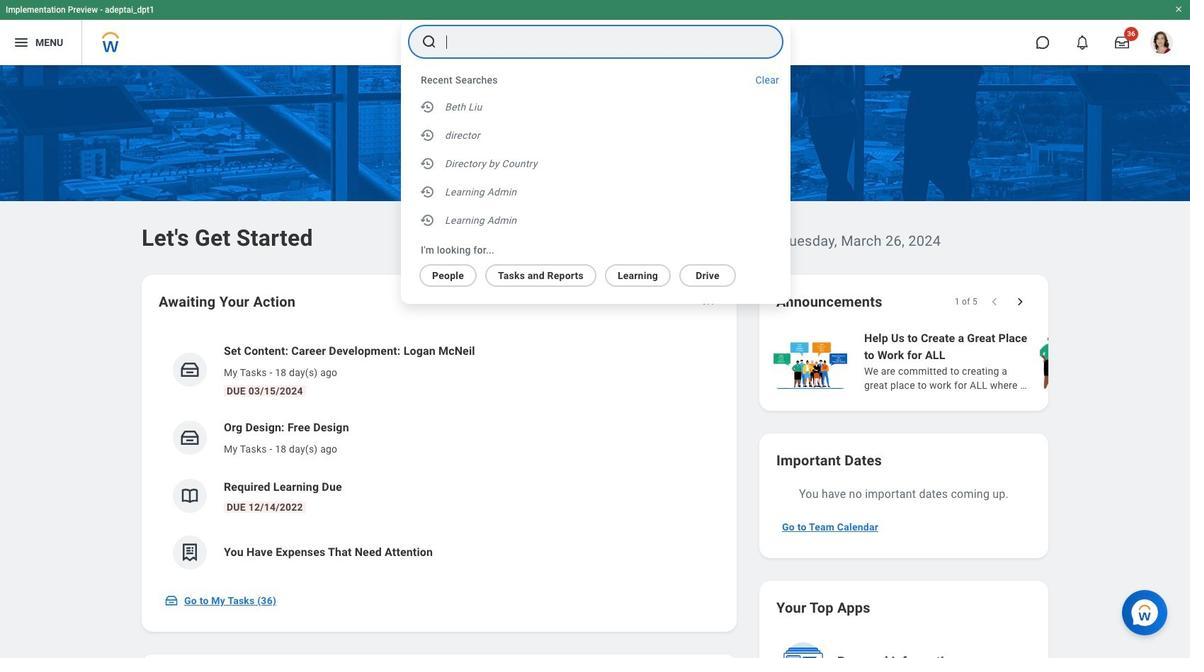 Task type: describe. For each thing, give the bounding box(es) containing it.
1 horizontal spatial list
[[771, 329, 1191, 394]]

inbox large image
[[1116, 35, 1130, 50]]

profile logan mcneil image
[[1151, 31, 1174, 57]]

dashboard expenses image
[[179, 542, 201, 563]]

book open image
[[179, 485, 201, 507]]

1 time image from the top
[[420, 127, 437, 144]]

0 horizontal spatial list
[[159, 332, 720, 581]]

2 time image from the top
[[420, 155, 437, 172]]

Search Workday  search field
[[447, 26, 754, 57]]

inbox image
[[164, 594, 179, 608]]

search image
[[421, 33, 438, 50]]



Task type: vqa. For each thing, say whether or not it's contained in the screenshot.
Click here to sort
no



Task type: locate. For each thing, give the bounding box(es) containing it.
2 vertical spatial time image
[[420, 212, 437, 229]]

1 list box from the top
[[401, 93, 791, 237]]

justify image
[[13, 34, 30, 51]]

chevron right small image
[[1014, 295, 1028, 309]]

inbox image
[[179, 359, 201, 381], [179, 427, 201, 449]]

1 inbox image from the top
[[179, 359, 201, 381]]

list box
[[401, 93, 791, 237], [401, 259, 774, 287]]

None search field
[[401, 21, 791, 304]]

1 vertical spatial time image
[[420, 155, 437, 172]]

0 vertical spatial time image
[[420, 127, 437, 144]]

0 vertical spatial inbox image
[[179, 359, 201, 381]]

status
[[955, 296, 978, 308]]

0 vertical spatial list box
[[401, 93, 791, 237]]

3 time image from the top
[[420, 212, 437, 229]]

list
[[771, 329, 1191, 394], [159, 332, 720, 581]]

2 inbox image from the top
[[179, 427, 201, 449]]

1 time image from the top
[[420, 99, 437, 116]]

main content
[[0, 65, 1191, 658]]

0 vertical spatial time image
[[420, 99, 437, 116]]

1 vertical spatial inbox image
[[179, 427, 201, 449]]

chevron left small image
[[988, 295, 1002, 309]]

notifications large image
[[1076, 35, 1090, 50]]

banner
[[0, 0, 1191, 65]]

close environment banner image
[[1175, 5, 1184, 13]]

2 time image from the top
[[420, 184, 437, 201]]

2 list box from the top
[[401, 259, 774, 287]]

time image
[[420, 99, 437, 116], [420, 155, 437, 172]]

time image
[[420, 127, 437, 144], [420, 184, 437, 201], [420, 212, 437, 229]]

1 vertical spatial time image
[[420, 184, 437, 201]]

1 vertical spatial list box
[[401, 259, 774, 287]]



